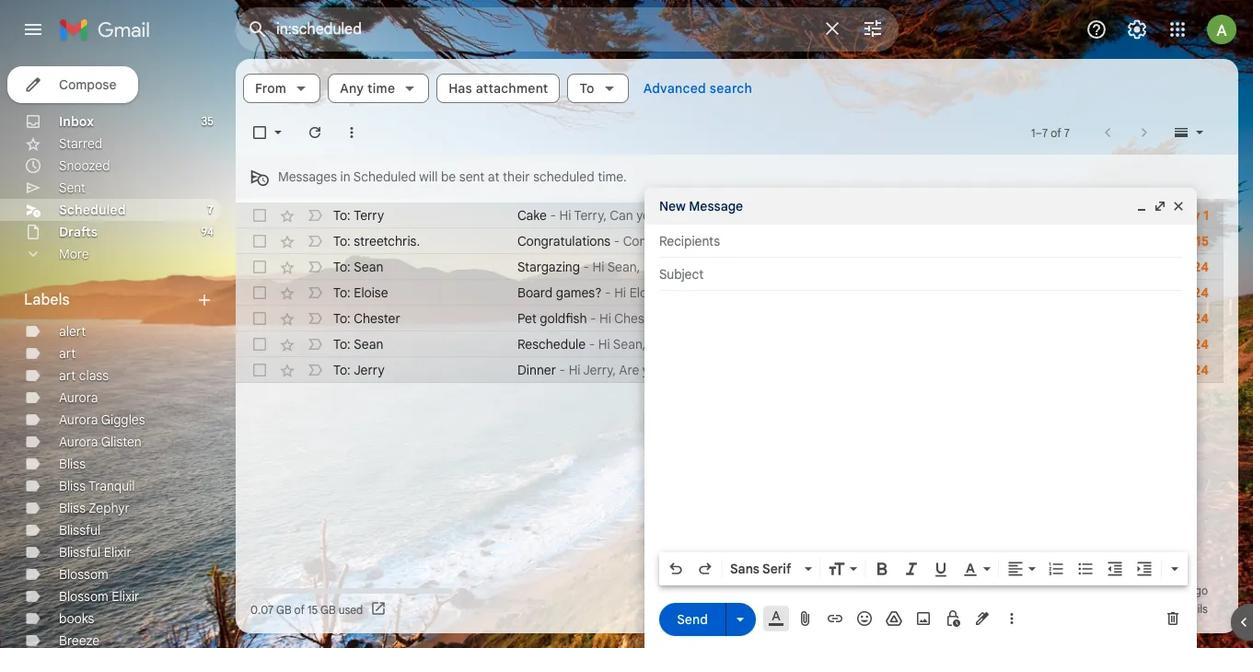 Task type: locate. For each thing, give the bounding box(es) containing it.
1 vertical spatial a
[[846, 285, 853, 301]]

come
[[761, 285, 794, 301]]

0 vertical spatial a
[[1041, 259, 1048, 275]]

row down graduating
[[236, 254, 1254, 280]]

2 horizontal spatial of
[[1084, 259, 1096, 275]]

activity:
[[1090, 584, 1129, 598]]

indent more ‪(⌘])‬ image
[[1136, 560, 1154, 578]]

from
[[255, 80, 287, 97]]

next
[[850, 310, 875, 327], [1010, 336, 1036, 353]]

0 vertical spatial 1
[[1032, 126, 1036, 140]]

advanced search button
[[636, 72, 760, 105]]

blissful elixir
[[59, 544, 132, 561]]

0 vertical spatial of
[[1051, 126, 1062, 140]]

0 horizontal spatial of
[[294, 603, 305, 617]]

i'm left sorry at the bottom of page
[[649, 336, 667, 353]]

2/1/24 down observation
[[1171, 285, 1209, 301]]

2/1/24 for hi sean, i've been stargazing and learning about our solar system. let's plan a night of telescope observation and
[[1171, 259, 1209, 275]]

attach files image
[[797, 610, 815, 628]]

anna up the that
[[953, 207, 983, 224]]

can
[[610, 207, 633, 224], [666, 310, 690, 327]]

to: sean for stargazing
[[333, 259, 383, 275]]

2 aurora from the top
[[59, 412, 98, 428]]

to: sean for reschedule
[[333, 336, 383, 353]]

to
[[907, 233, 919, 250], [746, 285, 758, 301], [783, 336, 795, 353], [829, 336, 841, 353], [694, 362, 706, 379]]

2 vertical spatial for
[[1104, 336, 1121, 353]]

elixir up blossom link in the left of the page
[[104, 544, 132, 561]]

4 to: from the top
[[333, 285, 351, 301]]

0 vertical spatial blossom
[[59, 566, 108, 583]]

1 vertical spatial to: sean
[[333, 336, 383, 353]]

the right up
[[707, 207, 726, 224]]

0 vertical spatial scheduled
[[354, 169, 416, 185]]

pet
[[776, 310, 796, 327]]

1 and from the left
[[764, 259, 787, 275]]

insert link ‪(⌘k)‬ image
[[826, 610, 845, 628]]

1 vertical spatial sean
[[354, 336, 383, 353]]

to left see
[[907, 233, 919, 250]]

Search mail text field
[[276, 20, 811, 39]]

blissful for blissful elixir
[[59, 544, 101, 561]]

2 bliss from the top
[[59, 478, 86, 495]]

2 vertical spatial of
[[294, 603, 305, 617]]

goldfish up reschedule
[[540, 310, 587, 327]]

more send options image
[[731, 610, 750, 629]]

1 horizontal spatial i'm
[[727, 336, 744, 353]]

row down the stargazing
[[236, 280, 1224, 306]]

row down the want
[[236, 306, 1224, 332]]

sean up eloise
[[354, 259, 383, 275]]

bliss down "bliss" "link"
[[59, 478, 86, 495]]

None checkbox
[[251, 123, 269, 142], [251, 232, 269, 251], [251, 284, 269, 302], [251, 309, 269, 328], [251, 335, 269, 354], [251, 361, 269, 379], [251, 123, 269, 142], [251, 232, 269, 251], [251, 284, 269, 302], [251, 309, 269, 328], [251, 335, 269, 354], [251, 361, 269, 379]]

elixir for blissful elixir
[[104, 544, 132, 561]]

congratulations
[[518, 233, 611, 250]]

blossom for blossom link in the left of the page
[[59, 566, 108, 583]]

6 to: from the top
[[333, 336, 351, 353]]

hi up the games?
[[593, 259, 605, 275]]

· right privacy
[[724, 584, 727, 598]]

1 vertical spatial blossom
[[59, 589, 108, 605]]

blossom down blossom link in the left of the page
[[59, 589, 108, 605]]

None search field
[[236, 7, 899, 52]]

15 inside footer
[[308, 603, 318, 617]]

3 aurora from the top
[[59, 434, 98, 450]]

1 vertical spatial blissful
[[59, 544, 101, 561]]

2 2/1/24 from the top
[[1171, 285, 1209, 301]]

1 aurora from the top
[[59, 390, 98, 406]]

solar
[[901, 259, 930, 275]]

chester,
[[615, 310, 663, 327]]

minimize image
[[1135, 199, 1149, 214]]

aurora down the art class link
[[59, 390, 98, 406]]

stargazing
[[700, 259, 761, 275]]

sean up jerry
[[354, 336, 383, 353]]

1 vertical spatial sean,
[[613, 336, 646, 353]]

blissful down the blissful link
[[59, 544, 101, 561]]

drafts link
[[59, 224, 98, 240]]

2 art from the top
[[59, 367, 76, 384]]

underline ‪(⌘u)‬ image
[[932, 561, 951, 579]]

2 i'm from the left
[[727, 336, 744, 353]]

1 vertical spatial 15
[[308, 603, 318, 617]]

board
[[856, 285, 891, 301]]

1 vertical spatial next
[[1010, 336, 1036, 353]]

0 horizontal spatial next
[[850, 310, 875, 327]]

- for hi sean, i'm sorry but i'm going to have to reschedule. does sometime next week work for you? thanks, anna
[[589, 336, 595, 353]]

- right cake on the top left of page
[[550, 207, 556, 224]]

to: sean up to: eloise
[[333, 259, 383, 275]]

elixir for blossom elixir
[[112, 589, 139, 605]]

from
[[765, 233, 793, 250]]

a left board
[[846, 285, 853, 301]]

2 sean from the top
[[354, 336, 383, 353]]

i'm right but
[[727, 336, 744, 353]]

- for congrats on graduating from college! can't wait to see all that you accomplish!
[[614, 233, 620, 250]]

best, down the let's
[[970, 285, 1000, 301]]

for right work
[[1104, 336, 1121, 353]]

to right the want
[[746, 285, 758, 301]]

nov 1
[[1176, 207, 1209, 224]]

2 to: sean from the top
[[333, 336, 383, 353]]

has
[[449, 80, 472, 97]]

bliss
[[59, 456, 86, 472], [59, 478, 86, 495], [59, 500, 86, 517]]

alert
[[59, 323, 86, 340]]

privacy
[[684, 584, 721, 598]]

· right terms link
[[679, 584, 682, 598]]

college!
[[796, 233, 842, 250]]

-
[[550, 207, 556, 224], [614, 233, 620, 250], [584, 259, 589, 275], [605, 285, 611, 301], [590, 310, 596, 327], [589, 336, 595, 353], [560, 362, 566, 379]]

can down do
[[666, 310, 690, 327]]

1 2/1/24 from the top
[[1171, 259, 1209, 275]]

a right plan
[[1041, 259, 1048, 275]]

Message Body text field
[[659, 300, 1183, 547]]

can right terry, on the left top of page
[[610, 207, 633, 224]]

row up the stargazing
[[236, 228, 1224, 254]]

0 vertical spatial 15
[[1196, 233, 1209, 250]]

sans serif option
[[727, 560, 801, 578]]

15 left used
[[308, 603, 318, 617]]

5 to: from the top
[[333, 310, 351, 327]]

scheduled right in
[[354, 169, 416, 185]]

dinner
[[732, 362, 769, 379]]

aurora down aurora link
[[59, 412, 98, 428]]

- up jerry,
[[589, 336, 595, 353]]

2/1/24 down nov 15
[[1171, 259, 1209, 275]]

on
[[680, 233, 695, 250]]

None checkbox
[[251, 206, 269, 225], [251, 258, 269, 276], [251, 206, 269, 225], [251, 258, 269, 276]]

to: left terry at left
[[333, 207, 351, 224]]

sean for stargazing - hi sean, i've been stargazing and learning about our solar system. let's plan a night of telescope observation and
[[354, 259, 383, 275]]

see
[[922, 233, 943, 250]]

for right cake
[[822, 207, 838, 224]]

0 horizontal spatial the
[[707, 207, 726, 224]]

1 art from the top
[[59, 345, 76, 362]]

1 row from the top
[[236, 203, 1224, 228]]

art for art link
[[59, 345, 76, 362]]

to left have
[[783, 336, 795, 353]]

1 vertical spatial scheduled
[[59, 202, 126, 218]]

about
[[841, 259, 875, 275]]

1 horizontal spatial a
[[1041, 259, 1048, 275]]

of inside footer
[[294, 603, 305, 617]]

0 horizontal spatial 15
[[308, 603, 318, 617]]

2 9/1/24 from the top
[[1172, 336, 1209, 353]]

sean for reschedule - hi sean, i'm sorry but i'm going to have to reschedule. does sometime next week work for you? thanks, anna
[[354, 336, 383, 353]]

main menu image
[[22, 18, 44, 41]]

- up the games?
[[584, 259, 589, 275]]

goldfish up have
[[799, 310, 846, 327]]

7 to: from the top
[[333, 362, 351, 379]]

class
[[79, 367, 109, 384]]

jerry,
[[583, 362, 616, 379]]

blossom down blissful elixir
[[59, 566, 108, 583]]

formatting options toolbar
[[659, 553, 1188, 586]]

you left pick on the right
[[637, 207, 658, 224]]

1 vertical spatial of
[[1084, 259, 1096, 275]]

attachment
[[476, 80, 548, 97]]

0 horizontal spatial scheduled
[[59, 202, 126, 218]]

and up board games? - hi eloise, do you want to come over for a board game night? best, anna
[[764, 259, 787, 275]]

0 vertical spatial next
[[850, 310, 875, 327]]

0 vertical spatial sean,
[[608, 259, 640, 275]]

next left week
[[1010, 336, 1036, 353]]

0 vertical spatial sean
[[354, 259, 383, 275]]

week?
[[878, 310, 916, 327]]

art link
[[59, 345, 76, 362]]

sometime
[[950, 336, 1007, 353]]

1 horizontal spatial can
[[666, 310, 690, 327]]

hi left jerry,
[[569, 362, 581, 379]]

2 blissful from the top
[[59, 544, 101, 561]]

to: up to: eloise
[[333, 259, 351, 275]]

1 vertical spatial aurora
[[59, 412, 98, 428]]

1 · from the left
[[679, 584, 682, 598]]

elixir down blissful elixir
[[112, 589, 139, 605]]

sean, left i've
[[608, 259, 640, 275]]

1 horizontal spatial gb
[[321, 603, 336, 617]]

0 horizontal spatial ·
[[679, 584, 682, 598]]

7 inside labels navigation
[[208, 203, 214, 216]]

you
[[637, 207, 658, 224], [989, 233, 1011, 250], [690, 285, 712, 301], [693, 310, 714, 327], [643, 362, 664, 379]]

art down alert link
[[59, 345, 76, 362]]

2 row from the top
[[236, 228, 1224, 254]]

0 horizontal spatial can
[[610, 207, 633, 224]]

53
[[1132, 584, 1144, 598]]

1 vertical spatial 2/1/24
[[1171, 285, 1209, 301]]

art down art link
[[59, 367, 76, 384]]

1 blossom from the top
[[59, 566, 108, 583]]

let's
[[981, 259, 1009, 275]]

1 vertical spatial bliss
[[59, 478, 86, 495]]

congratulations - congrats on graduating from college! can't wait to see all that you accomplish!
[[518, 233, 1084, 250]]

3 bliss from the top
[[59, 500, 86, 517]]

to:
[[333, 207, 351, 224], [333, 233, 351, 250], [333, 259, 351, 275], [333, 285, 351, 301], [333, 310, 351, 327], [333, 336, 351, 353], [333, 362, 351, 379]]

new message
[[659, 198, 743, 215]]

1 vertical spatial best,
[[824, 362, 854, 379]]

to: for reschedule
[[333, 336, 351, 353]]

terms · privacy · program policies
[[645, 584, 813, 598]]

gb left used
[[321, 603, 336, 617]]

to: down to: terry
[[333, 233, 351, 250]]

wait
[[879, 233, 903, 250]]

has attachment button
[[437, 74, 560, 103]]

sean, for i've
[[608, 259, 640, 275]]

a
[[1041, 259, 1048, 275], [846, 285, 853, 301]]

15 up observation
[[1196, 233, 1209, 250]]

scheduled link
[[59, 202, 126, 218]]

of right night
[[1084, 259, 1096, 275]]

1 blissful from the top
[[59, 522, 101, 539]]

to: for dinner
[[333, 362, 351, 379]]

2 goldfish from the left
[[799, 310, 846, 327]]

5 row from the top
[[236, 306, 1224, 332]]

hi for hi terry, can you pick up the chocolate cake for the party? thanks, anna
[[560, 207, 572, 224]]

1 to: from the top
[[333, 207, 351, 224]]

1 horizontal spatial ·
[[724, 584, 727, 598]]

0 vertical spatial for
[[822, 207, 838, 224]]

of right 0.07
[[294, 603, 305, 617]]

alert link
[[59, 323, 86, 340]]

3 to: from the top
[[333, 259, 351, 275]]

bold ‪(⌘b)‬ image
[[873, 560, 892, 578]]

to: down to: eloise
[[333, 310, 351, 327]]

1 horizontal spatial goldfish
[[799, 310, 846, 327]]

more options image
[[1007, 610, 1018, 628]]

cake
[[791, 207, 819, 224]]

0 vertical spatial 9/1/24
[[1172, 310, 1209, 327]]

graduating
[[698, 233, 762, 250]]

numbered list ‪(⌘⇧7)‬ image
[[1047, 560, 1066, 578]]

blossom for blossom elixir
[[59, 589, 108, 605]]

0 vertical spatial blissful
[[59, 522, 101, 539]]

to: sean up to: jerry
[[333, 336, 383, 353]]

0 vertical spatial elixir
[[104, 544, 132, 561]]

- right the games?
[[605, 285, 611, 301]]

1 horizontal spatial best,
[[970, 285, 1000, 301]]

2 horizontal spatial 7
[[1064, 126, 1070, 140]]

1 to: sean from the top
[[333, 259, 383, 275]]

1 sean from the top
[[354, 259, 383, 275]]

2 · from the left
[[724, 584, 727, 598]]

aurora for aurora link
[[59, 390, 98, 406]]

next down board
[[850, 310, 875, 327]]

1
[[1032, 126, 1036, 140], [1204, 207, 1209, 224]]

2 the from the left
[[842, 207, 861, 224]]

–
[[1036, 126, 1043, 140]]

undo ‪(⌘z)‬ image
[[667, 560, 685, 578]]

1 horizontal spatial and
[[1233, 259, 1254, 275]]

blossom elixir link
[[59, 589, 139, 605]]

- for hi terry, can you pick up the chocolate cake for the party? thanks, anna
[[550, 207, 556, 224]]

aurora link
[[59, 390, 98, 406]]

to: up to: jerry
[[333, 336, 351, 353]]

hi up jerry,
[[598, 336, 610, 353]]

9/1/24 for hi sean, i'm sorry but i'm going to have to reschedule. does sometime next week work for you? thanks, anna
[[1172, 336, 1209, 353]]

search mail image
[[241, 13, 274, 46]]

0 vertical spatial aurora
[[59, 390, 98, 406]]

to: left jerry
[[333, 362, 351, 379]]

sean,
[[608, 259, 640, 275], [613, 336, 646, 353]]

footer
[[236, 582, 1224, 619]]

toggle split pane mode image
[[1172, 123, 1191, 142]]

up
[[688, 207, 704, 224]]

2 vertical spatial aurora
[[59, 434, 98, 450]]

main content containing from
[[236, 59, 1254, 634]]

reschedule - hi sean, i'm sorry but i'm going to have to reschedule. does sometime next week work for you? thanks, anna
[[518, 336, 1233, 353]]

recipients
[[659, 233, 720, 250]]

0 horizontal spatial 7
[[208, 203, 214, 216]]

refresh image
[[306, 123, 324, 142]]

aurora up "bliss" "link"
[[59, 434, 98, 450]]

for right over at the right top of page
[[826, 285, 843, 301]]

bliss up bliss tranquil
[[59, 456, 86, 472]]

hi for hi sean, i've been stargazing and learning about our solar system. let's plan a night of telescope observation and
[[593, 259, 605, 275]]

2 vertical spatial thanks,
[[1155, 336, 1200, 353]]

0 horizontal spatial goldfish
[[540, 310, 587, 327]]

1 vertical spatial elixir
[[112, 589, 139, 605]]

9/1/24 for hi chester, can you watch my pet goldfish next week? thanks, anna
[[1172, 310, 1209, 327]]

0 horizontal spatial gb
[[276, 603, 292, 617]]

row down watch
[[236, 332, 1233, 357]]

0 horizontal spatial and
[[764, 259, 787, 275]]

to: left eloise
[[333, 285, 351, 301]]

hi left terry, on the left top of page
[[560, 207, 572, 224]]

gb
[[276, 603, 292, 617], [321, 603, 336, 617]]

9/1/24
[[1172, 310, 1209, 327], [1172, 336, 1209, 353]]

sean
[[354, 259, 383, 275], [354, 336, 383, 353]]

0 horizontal spatial i'm
[[649, 336, 667, 353]]

redo ‪(⌘y)‬ image
[[696, 560, 715, 578]]

for
[[822, 207, 838, 224], [826, 285, 843, 301], [1104, 336, 1121, 353]]

nov up nov 15
[[1176, 207, 1201, 224]]

close image
[[1172, 199, 1186, 214]]

- down the games?
[[590, 310, 596, 327]]

night
[[1051, 259, 1081, 275]]

bliss for bliss tranquil
[[59, 478, 86, 495]]

blossom
[[59, 566, 108, 583], [59, 589, 108, 605]]

hi
[[560, 207, 572, 224], [593, 259, 605, 275], [614, 285, 626, 301], [600, 310, 612, 327], [598, 336, 610, 353], [569, 362, 581, 379]]

privacy link
[[684, 584, 721, 598]]

2 to: from the top
[[333, 233, 351, 250]]

thanks, up see
[[905, 207, 950, 224]]

stargazing
[[518, 259, 580, 275]]

row
[[236, 203, 1224, 228], [236, 228, 1224, 254], [236, 254, 1254, 280], [236, 280, 1224, 306], [236, 306, 1224, 332], [236, 332, 1233, 357], [236, 357, 1224, 383]]

15
[[1196, 233, 1209, 250], [308, 603, 318, 617]]

compose
[[59, 76, 116, 93]]

cake
[[518, 207, 547, 224]]

thanks, up 10/1/24
[[1155, 336, 1200, 353]]

insert emoji ‪(⌘⇧2)‬ image
[[856, 610, 874, 628]]

aurora giggles link
[[59, 412, 145, 428]]

1 goldfish from the left
[[540, 310, 587, 327]]

blissful down the bliss zephyr
[[59, 522, 101, 539]]

1 bliss from the top
[[59, 456, 86, 472]]

dinner
[[518, 362, 556, 379]]

our
[[878, 259, 898, 275]]

Subject field
[[659, 265, 1183, 284]]

accomplish!
[[1014, 233, 1084, 250]]

my
[[756, 310, 773, 327]]

1 horizontal spatial of
[[1051, 126, 1062, 140]]

bliss zephyr link
[[59, 500, 130, 517]]

0 vertical spatial nov
[[1176, 207, 1201, 224]]

pet goldfish - hi chester, can you watch my pet goldfish next week? thanks, anna
[[518, 310, 996, 327]]

and right observation
[[1233, 259, 1254, 275]]

main content
[[236, 59, 1254, 634]]

ago
[[1189, 584, 1208, 598]]

0 vertical spatial 2/1/24
[[1171, 259, 1209, 275]]

1 vertical spatial for
[[826, 285, 843, 301]]

0 vertical spatial art
[[59, 345, 76, 362]]

best, down have
[[824, 362, 854, 379]]

row up graduating
[[236, 203, 1224, 228]]

last
[[1022, 584, 1043, 598]]

scheduled
[[354, 169, 416, 185], [59, 202, 126, 218]]

1 9/1/24 from the top
[[1172, 310, 1209, 327]]

2/1/24 for hi eloise, do you want to come over for a board game night? best, anna
[[1171, 285, 1209, 301]]

to right have
[[829, 336, 841, 353]]

scheduled up drafts
[[59, 202, 126, 218]]

gb right 0.07
[[276, 603, 292, 617]]

anna
[[953, 207, 983, 224], [1003, 285, 1033, 301], [966, 310, 996, 327], [1203, 336, 1233, 353], [857, 362, 887, 379]]

to: for stargazing
[[333, 259, 351, 275]]

1 horizontal spatial 15
[[1196, 233, 1209, 250]]

0 vertical spatial best,
[[970, 285, 1000, 301]]

sent
[[459, 169, 485, 185]]

1 vertical spatial 1
[[1204, 207, 1209, 224]]

anna down reschedule - hi sean, i'm sorry but i'm going to have to reschedule. does sometime next week work for you? thanks, anna
[[857, 362, 887, 379]]

2 vertical spatial bliss
[[59, 500, 86, 517]]

the up can't
[[842, 207, 861, 224]]

nov down nov 1
[[1168, 233, 1193, 250]]

row down but
[[236, 357, 1224, 383]]

blissful link
[[59, 522, 101, 539]]

of right '–'
[[1051, 126, 1062, 140]]

gmail image
[[59, 11, 159, 48]]

1 horizontal spatial the
[[842, 207, 861, 224]]

- right "dinner"
[[560, 362, 566, 379]]

0 vertical spatial to: sean
[[333, 259, 383, 275]]

1 vertical spatial 9/1/24
[[1172, 336, 1209, 353]]

italic ‪(⌘i)‬ image
[[903, 560, 921, 578]]

art class
[[59, 367, 109, 384]]

more formatting options image
[[1166, 560, 1184, 578]]

serif
[[763, 561, 791, 577]]

2 blossom from the top
[[59, 589, 108, 605]]

thanks, down night?
[[918, 310, 963, 327]]

to left get
[[694, 362, 706, 379]]

0 vertical spatial can
[[610, 207, 633, 224]]

drafts
[[59, 224, 98, 240]]

bliss up the blissful link
[[59, 500, 86, 517]]

- left congrats
[[614, 233, 620, 250]]

settings image
[[1126, 18, 1149, 41]]

0 vertical spatial bliss
[[59, 456, 86, 472]]

sean, up are at the bottom
[[613, 336, 646, 353]]

1 vertical spatial art
[[59, 367, 76, 384]]

1 vertical spatial nov
[[1168, 233, 1193, 250]]

get
[[709, 362, 729, 379]]



Task type: vqa. For each thing, say whether or not it's contained in the screenshot.
the bottommost the Message
no



Task type: describe. For each thing, give the bounding box(es) containing it.
1 gb from the left
[[276, 603, 292, 617]]

books
[[59, 611, 94, 627]]

stargazing - hi sean, i've been stargazing and learning about our solar system. let's plan a night of telescope observation and
[[518, 259, 1254, 275]]

to: for board
[[333, 285, 351, 301]]

footer containing terms
[[236, 582, 1224, 619]]

to
[[580, 80, 595, 97]]

giggles
[[101, 412, 145, 428]]

10/1/24
[[1165, 362, 1209, 379]]

0 horizontal spatial a
[[846, 285, 853, 301]]

have
[[798, 336, 826, 353]]

to: for cake
[[333, 207, 351, 224]]

pop out image
[[1153, 199, 1168, 214]]

clear search image
[[814, 10, 851, 47]]

- for hi jerry, are you free to get dinner tonight? best, anna
[[560, 362, 566, 379]]

reschedule.
[[845, 336, 913, 353]]

4 row from the top
[[236, 280, 1224, 306]]

follow link to manage storage image
[[371, 601, 389, 619]]

aurora for aurora glisten
[[59, 434, 98, 450]]

any time
[[340, 80, 395, 97]]

aurora for aurora giggles
[[59, 412, 98, 428]]

from button
[[243, 74, 321, 103]]

observation
[[1161, 259, 1230, 275]]

you right do
[[690, 285, 712, 301]]

to: terry
[[333, 207, 384, 224]]

3 row from the top
[[236, 254, 1254, 280]]

are
[[619, 362, 639, 379]]

blissful for the blissful link
[[59, 522, 101, 539]]

to: chester
[[333, 310, 400, 327]]

toggle confidential mode image
[[944, 610, 962, 628]]

1 vertical spatial thanks,
[[918, 310, 963, 327]]

1 the from the left
[[707, 207, 726, 224]]

games?
[[556, 285, 602, 301]]

more image
[[343, 123, 361, 142]]

1 – 7 of 7
[[1032, 126, 1070, 140]]

streetchris.
[[354, 233, 420, 250]]

0.07 gb of 15 gb used
[[251, 603, 363, 617]]

bliss for bliss zephyr
[[59, 500, 86, 517]]

insert signature image
[[974, 610, 992, 628]]

0 vertical spatial thanks,
[[905, 207, 950, 224]]

to: eloise
[[333, 285, 388, 301]]

zephyr
[[89, 500, 130, 517]]

going
[[747, 336, 780, 353]]

2 and from the left
[[1233, 259, 1254, 275]]

pick
[[661, 207, 685, 224]]

6 row from the top
[[236, 332, 1233, 357]]

program
[[730, 584, 773, 598]]

system.
[[933, 259, 978, 275]]

anna up 'sometime'
[[966, 310, 996, 327]]

art class link
[[59, 367, 109, 384]]

bliss for "bliss" "link"
[[59, 456, 86, 472]]

7 row from the top
[[236, 357, 1224, 383]]

send button
[[659, 603, 726, 636]]

their
[[503, 169, 530, 185]]

you right are at the bottom
[[643, 362, 664, 379]]

starred link
[[59, 135, 102, 152]]

tonight?
[[773, 362, 821, 379]]

cake - hi terry, can you pick up the chocolate cake for the party? thanks, anna
[[518, 207, 983, 224]]

advanced
[[644, 80, 706, 97]]

aurora glisten
[[59, 434, 142, 450]]

will
[[419, 169, 438, 185]]

sans
[[730, 561, 760, 577]]

reschedule
[[518, 336, 586, 353]]

insert photo image
[[915, 610, 933, 628]]

sent
[[59, 180, 86, 196]]

party?
[[864, 207, 902, 224]]

has attachment
[[449, 80, 548, 97]]

1 horizontal spatial next
[[1010, 336, 1036, 353]]

bulleted list ‪(⌘⇧8)‬ image
[[1077, 560, 1095, 578]]

to: for congratulations
[[333, 233, 351, 250]]

1 horizontal spatial 1
[[1204, 207, 1209, 224]]

blossom link
[[59, 566, 108, 583]]

more button
[[0, 243, 221, 265]]

you right the that
[[989, 233, 1011, 250]]

scheduled inside labels navigation
[[59, 202, 126, 218]]

for for cake
[[822, 207, 838, 224]]

details link
[[1174, 602, 1208, 616]]

pet
[[518, 310, 537, 327]]

i've
[[644, 259, 664, 275]]

0.07
[[251, 603, 274, 617]]

new message dialog
[[645, 188, 1197, 648]]

to: for pet
[[333, 310, 351, 327]]

work
[[1073, 336, 1101, 353]]

insert files using drive image
[[885, 610, 904, 628]]

want
[[715, 285, 743, 301]]

does
[[916, 336, 946, 353]]

inbox
[[59, 113, 94, 130]]

blossom elixir
[[59, 589, 139, 605]]

snoozed link
[[59, 157, 110, 174]]

hi left the chester,
[[600, 310, 612, 327]]

you up but
[[693, 310, 714, 327]]

1 i'm from the left
[[649, 336, 667, 353]]

terms
[[645, 584, 676, 598]]

1 horizontal spatial 7
[[1043, 126, 1048, 140]]

you?
[[1124, 336, 1152, 353]]

art for art class
[[59, 367, 76, 384]]

last account activity: 53 minutes ago details
[[1022, 584, 1208, 616]]

snoozed
[[59, 157, 110, 174]]

telescope
[[1100, 259, 1157, 275]]

anna down plan
[[1003, 285, 1033, 301]]

sean, for i'm
[[613, 336, 646, 353]]

labels heading
[[24, 291, 195, 309]]

hi left the eloise,
[[614, 285, 626, 301]]

to: streetchris.
[[333, 233, 420, 250]]

hi for hi jerry, are you free to get dinner tonight? best, anna
[[569, 362, 581, 379]]

messages
[[278, 169, 337, 185]]

board games? - hi eloise, do you want to come over for a board game night? best, anna
[[518, 285, 1033, 301]]

terry
[[354, 207, 384, 224]]

discard draft ‪(⌘⇧d)‬ image
[[1164, 610, 1183, 628]]

program policies link
[[730, 584, 813, 598]]

hi for hi sean, i'm sorry but i'm going to have to reschedule. does sometime next week work for you? thanks, anna
[[598, 336, 610, 353]]

over
[[797, 285, 823, 301]]

0 horizontal spatial best,
[[824, 362, 854, 379]]

message
[[689, 198, 743, 215]]

2 gb from the left
[[321, 603, 336, 617]]

at
[[488, 169, 500, 185]]

nov for nov 15
[[1168, 233, 1193, 250]]

chocolate
[[729, 207, 788, 224]]

support image
[[1086, 18, 1108, 41]]

to button
[[568, 74, 629, 103]]

35
[[202, 114, 214, 128]]

plan
[[1013, 259, 1038, 275]]

dinner - hi jerry, are you free to get dinner tonight? best, anna
[[518, 362, 887, 379]]

anna up 10/1/24
[[1203, 336, 1233, 353]]

15 inside row
[[1196, 233, 1209, 250]]

bliss zephyr
[[59, 500, 130, 517]]

nov for nov 1
[[1176, 207, 1201, 224]]

for for over
[[826, 285, 843, 301]]

advanced search options image
[[855, 10, 892, 47]]

all
[[946, 233, 959, 250]]

can't
[[845, 233, 876, 250]]

minutes
[[1147, 584, 1187, 598]]

game
[[894, 285, 927, 301]]

do
[[671, 285, 687, 301]]

scheduled
[[533, 169, 595, 185]]

- for hi sean, i've been stargazing and learning about our solar system. let's plan a night of telescope observation and
[[584, 259, 589, 275]]

1 horizontal spatial scheduled
[[354, 169, 416, 185]]

sent link
[[59, 180, 86, 196]]

indent less ‪(⌘[)‬ image
[[1106, 560, 1125, 578]]

labels navigation
[[0, 59, 236, 648]]

send
[[677, 611, 708, 628]]

1 vertical spatial can
[[666, 310, 690, 327]]

inbox link
[[59, 113, 94, 130]]

0 horizontal spatial 1
[[1032, 126, 1036, 140]]



